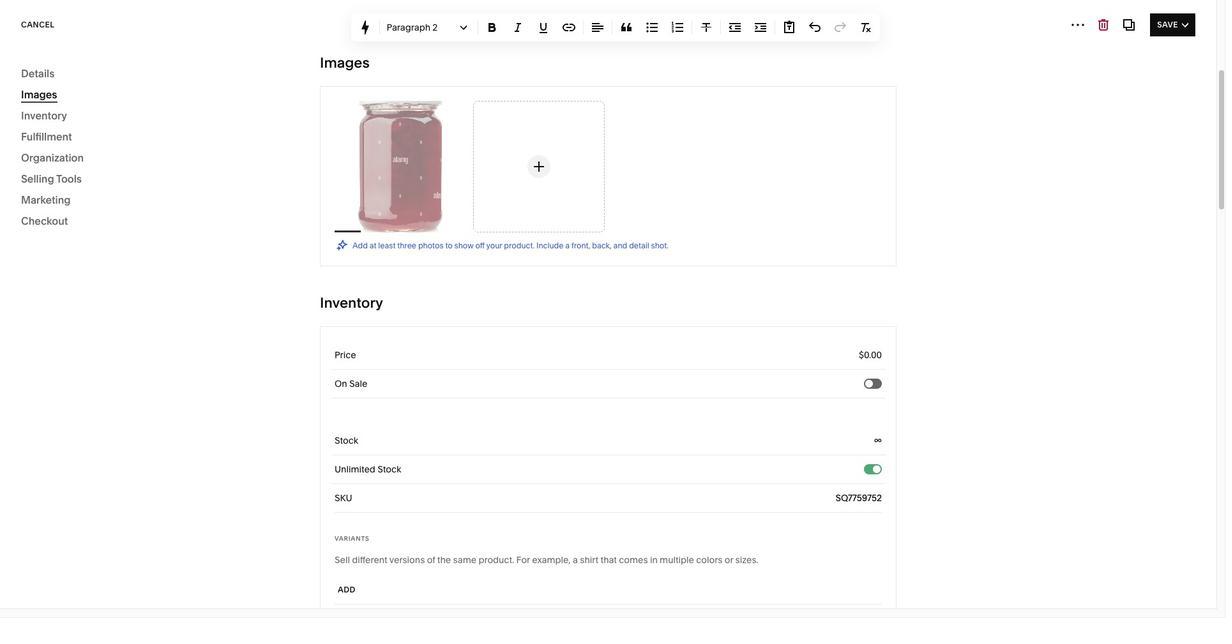 Task type: describe. For each thing, give the bounding box(es) containing it.
setting
[[36, 177, 65, 188]]

create
[[561, 13, 588, 24]]

products
[[697, 28, 730, 37]]

1 vertical spatial a
[[573, 555, 578, 566]]

strikethrough image
[[699, 21, 713, 35]]

published
[[736, 28, 772, 37]]

add for add at least three photos to show off your product. include a front, back, and detail shot.
[[353, 241, 368, 250]]

outdent image
[[728, 21, 742, 35]]

link image
[[562, 21, 576, 35]]

Unlimited Stock checkbox
[[873, 465, 881, 473]]

0 vertical spatial to
[[446, 241, 453, 250]]

0 vertical spatial a
[[566, 241, 570, 250]]

add button
[[338, 579, 356, 602]]

back,
[[592, 241, 612, 250]]

you've
[[75, 163, 103, 174]]

three
[[398, 241, 417, 250]]

1 horizontal spatial to
[[600, 595, 608, 607]]

store
[[725, 18, 745, 27]]

unlimited
[[335, 464, 376, 475]]

sale
[[349, 378, 368, 390]]

1 horizontal spatial your
[[487, 241, 503, 250]]

create physical product draft
[[561, 13, 656, 35]]

2 redo image from the left
[[833, 21, 848, 35]]

physical
[[589, 13, 623, 24]]

0 vertical spatial product.
[[504, 241, 535, 250]]

sizes.
[[736, 555, 759, 566]]

Add... field
[[359, 491, 882, 505]]

tools
[[56, 173, 82, 185]]

product
[[624, 13, 656, 24]]

1 vertical spatial images
[[21, 88, 57, 101]]

1 vertical spatial of
[[682, 595, 690, 607]]

details
[[21, 67, 55, 80]]

paragraph 2 button
[[382, 16, 475, 39]]

show
[[455, 241, 474, 250]]

2 vertical spatial your
[[692, 595, 711, 607]]

different
[[352, 555, 388, 566]]

indent image
[[754, 21, 768, 35]]

sku
[[335, 493, 352, 504]]

now
[[580, 595, 598, 607]]

0 vertical spatial stock
[[335, 435, 358, 447]]

all
[[21, 61, 39, 79]]

1 vertical spatial stock
[[378, 464, 401, 475]]

cancel button
[[21, 13, 55, 36]]

price
[[335, 349, 356, 361]]

·
[[732, 28, 734, 37]]

upgrade
[[541, 595, 578, 607]]

most
[[643, 595, 664, 607]]

comes
[[619, 555, 648, 566]]

get
[[611, 595, 625, 607]]

trial
[[455, 595, 471, 607]]

photos
[[418, 241, 444, 250]]

for
[[517, 555, 530, 566]]

paragraph
[[387, 22, 431, 33]]

same
[[453, 555, 477, 566]]

include
[[537, 241, 564, 250]]

least
[[378, 241, 396, 250]]

clear formatting image
[[859, 21, 873, 35]]

versions
[[390, 555, 425, 566]]

now
[[36, 163, 55, 174]]

your trial ends in 14 days. upgrade now to get the most out of your site.
[[434, 595, 730, 607]]

shot.
[[651, 241, 669, 250]]

∞
[[874, 435, 882, 447]]

variants
[[335, 535, 370, 542]]

quote image
[[619, 21, 633, 35]]

0 horizontal spatial of
[[427, 555, 435, 566]]

front,
[[572, 241, 591, 250]]

days.
[[516, 595, 538, 607]]

products,
[[135, 163, 175, 174]]

on sale
[[335, 378, 368, 390]]

store.
[[101, 177, 124, 188]]

paragraph 2
[[387, 22, 438, 33]]

bold image
[[485, 21, 499, 35]]

underline image
[[536, 21, 550, 35]]

detail
[[629, 241, 650, 250]]



Task type: vqa. For each thing, say whether or not it's contained in the screenshot.
FRONT,
yes



Task type: locate. For each thing, give the bounding box(es) containing it.
inventory up fulfillment
[[21, 109, 67, 122]]

ends
[[473, 595, 494, 607]]

0 horizontal spatial redo image
[[808, 21, 822, 35]]

On Sale checkbox
[[866, 380, 873, 388]]

store products · published
[[697, 18, 772, 37]]

continue
[[36, 144, 80, 157]]

to
[[446, 241, 453, 250], [600, 595, 608, 607]]

on
[[335, 378, 347, 390]]

add for add
[[338, 585, 356, 595]]

continue store setup now that you've added products, finish setting up your store.
[[36, 144, 200, 188]]

0 vertical spatial add
[[353, 241, 368, 250]]

0 vertical spatial the
[[438, 555, 451, 566]]

the right "get"
[[627, 595, 640, 607]]

1 vertical spatial to
[[600, 595, 608, 607]]

product.
[[504, 241, 535, 250], [479, 555, 514, 566]]

grid grid
[[27, 256, 77, 284]]

your
[[80, 177, 99, 188], [487, 241, 503, 250], [692, 595, 711, 607]]

unlimited stock
[[335, 464, 401, 475]]

1 vertical spatial product.
[[479, 555, 514, 566]]

product. left for
[[479, 555, 514, 566]]

added
[[105, 163, 133, 174]]

1 horizontal spatial in
[[650, 555, 658, 566]]

your right the off
[[487, 241, 503, 250]]

organization
[[21, 151, 84, 164]]

1 horizontal spatial redo image
[[833, 21, 848, 35]]

checkout
[[21, 215, 68, 227]]

0 horizontal spatial in
[[496, 595, 504, 607]]

1 horizontal spatial that
[[601, 555, 617, 566]]

Search items… text field
[[42, 86, 229, 114]]

Price text field
[[543, 341, 882, 369]]

the left same
[[438, 555, 451, 566]]

0 vertical spatial that
[[57, 163, 73, 174]]

your inside 'continue store setup now that you've added products, finish setting up your store.'
[[80, 177, 99, 188]]

off
[[476, 241, 485, 250]]

that
[[57, 163, 73, 174], [601, 555, 617, 566]]

1 horizontal spatial inventory
[[320, 295, 383, 312]]

product. left include
[[504, 241, 535, 250]]

cancel
[[21, 19, 55, 29]]

0 horizontal spatial images
[[21, 88, 57, 101]]

colors
[[697, 555, 723, 566]]

out
[[666, 595, 680, 607]]

the
[[438, 555, 451, 566], [627, 595, 640, 607]]

0 horizontal spatial inventory
[[21, 109, 67, 122]]

stock right unlimited
[[378, 464, 401, 475]]

that inside 'continue store setup now that you've added products, finish setting up your store.'
[[57, 163, 73, 174]]

selling
[[21, 173, 54, 185]]

save button
[[1151, 13, 1196, 36]]

left align image
[[591, 21, 605, 35]]

1 vertical spatial that
[[601, 555, 617, 566]]

up
[[67, 177, 78, 188]]

0 vertical spatial of
[[427, 555, 435, 566]]

of
[[427, 555, 435, 566], [682, 595, 690, 607]]

multiple
[[660, 555, 694, 566]]

site.
[[713, 595, 730, 607]]

0 horizontal spatial your
[[80, 177, 99, 188]]

1 horizontal spatial of
[[682, 595, 690, 607]]

in right comes
[[650, 555, 658, 566]]

1 vertical spatial add
[[338, 585, 356, 595]]

2
[[433, 22, 438, 33]]

to left show
[[446, 241, 453, 250]]

pages
[[24, 23, 51, 33]]

0 vertical spatial images
[[320, 54, 370, 72]]

0 horizontal spatial the
[[438, 555, 451, 566]]

to left "get"
[[600, 595, 608, 607]]

add at least three photos to show off your product. include a front, back, and detail shot.
[[353, 241, 669, 250]]

italic image
[[511, 21, 525, 35]]

1 vertical spatial in
[[496, 595, 504, 607]]

your down "you've"
[[80, 177, 99, 188]]

finish
[[177, 163, 200, 174]]

of right versions
[[427, 555, 435, 566]]

your left the "site."
[[692, 595, 711, 607]]

sell different versions of the same product. for example, a shirt that comes in multiple colors or sizes.
[[335, 555, 759, 566]]

that right shirt
[[601, 555, 617, 566]]

marketing
[[21, 194, 71, 206]]

0 vertical spatial in
[[650, 555, 658, 566]]

1 vertical spatial the
[[627, 595, 640, 607]]

bulleted list image
[[645, 21, 659, 35]]

sell
[[335, 555, 350, 566]]

stock up unlimited
[[335, 435, 358, 447]]

your
[[434, 595, 453, 607]]

paste as plain text image
[[782, 21, 796, 35]]

2 horizontal spatial your
[[692, 595, 711, 607]]

1 horizontal spatial images
[[320, 54, 370, 72]]

0 horizontal spatial a
[[566, 241, 570, 250]]

of right 'out'
[[682, 595, 690, 607]]

add down sell
[[338, 585, 356, 595]]

images
[[320, 54, 370, 72], [21, 88, 57, 101]]

in left the 14
[[496, 595, 504, 607]]

inventory up price on the bottom of the page
[[320, 295, 383, 312]]

stock
[[335, 435, 358, 447], [378, 464, 401, 475]]

pages button
[[0, 14, 65, 42]]

1 horizontal spatial the
[[627, 595, 640, 607]]

0 horizontal spatial that
[[57, 163, 73, 174]]

fulfillment
[[21, 130, 72, 143]]

0 horizontal spatial to
[[446, 241, 453, 250]]

that up up
[[57, 163, 73, 174]]

1 vertical spatial inventory
[[320, 295, 383, 312]]

a
[[566, 241, 570, 250], [573, 555, 578, 566]]

draft
[[600, 26, 617, 35]]

redo image
[[808, 21, 822, 35], [833, 21, 848, 35]]

redo image left clear formatting image
[[833, 21, 848, 35]]

example,
[[532, 555, 571, 566]]

setup
[[110, 144, 138, 157]]

1 redo image from the left
[[808, 21, 822, 35]]

or
[[725, 555, 734, 566]]

redo image right paste as plain text icon at the right top of the page
[[808, 21, 822, 35]]

1 vertical spatial your
[[487, 241, 503, 250]]

save
[[1158, 19, 1179, 29]]

a left front,
[[566, 241, 570, 250]]

add
[[353, 241, 368, 250], [338, 585, 356, 595]]

add left at
[[353, 241, 368, 250]]

1 horizontal spatial stock
[[378, 464, 401, 475]]

in
[[650, 555, 658, 566], [496, 595, 504, 607]]

14
[[506, 595, 514, 607]]

tab list
[[1089, 18, 1148, 38]]

store
[[83, 144, 108, 157]]

inventory
[[21, 109, 67, 122], [320, 295, 383, 312]]

a left shirt
[[573, 555, 578, 566]]

at
[[370, 241, 377, 250]]

shirt
[[580, 555, 599, 566]]

0 vertical spatial your
[[80, 177, 99, 188]]

0 horizontal spatial stock
[[335, 435, 358, 447]]

numbered list image
[[671, 21, 685, 35]]

selling tools
[[21, 173, 82, 185]]

1 horizontal spatial a
[[573, 555, 578, 566]]

and
[[614, 241, 628, 250]]

0 vertical spatial inventory
[[21, 109, 67, 122]]



